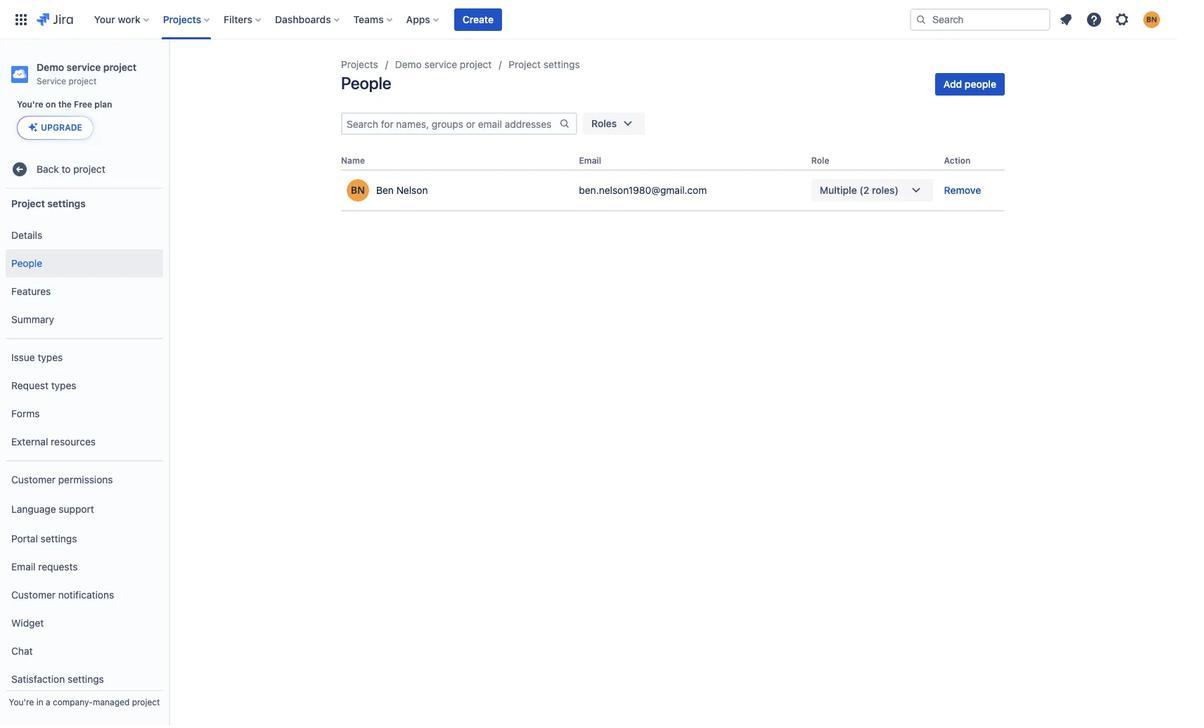 Task type: describe. For each thing, give the bounding box(es) containing it.
primary element
[[8, 0, 910, 39]]

portal settings
[[11, 533, 77, 545]]

service for demo service project service project
[[67, 61, 101, 73]]

customer notifications
[[11, 589, 114, 601]]

language support link
[[6, 494, 163, 525]]

project settings link
[[509, 56, 580, 73]]

appswitcher icon image
[[13, 11, 30, 28]]

role
[[811, 155, 829, 166]]

email for email requests
[[11, 561, 36, 573]]

notifications
[[58, 589, 114, 601]]

details link
[[6, 222, 163, 250]]

managed
[[93, 698, 130, 708]]

apps
[[406, 13, 430, 25]]

you're for you're in a company-managed project
[[9, 698, 34, 708]]

your profile and settings image
[[1144, 11, 1160, 28]]

settings for the satisfaction settings link
[[68, 674, 104, 685]]

group containing details
[[6, 217, 163, 338]]

satisfaction settings link
[[6, 666, 163, 694]]

demo service project
[[395, 58, 492, 70]]

filters
[[224, 13, 253, 25]]

summary
[[11, 313, 54, 325]]

teams button
[[349, 8, 398, 31]]

you're in a company-managed project
[[9, 698, 160, 708]]

satisfaction
[[11, 674, 65, 685]]

your work button
[[90, 8, 155, 31]]

forms link
[[6, 400, 163, 428]]

roles)
[[872, 184, 899, 196]]

project right managed
[[132, 698, 160, 708]]

multiple (2 roles) button
[[811, 179, 933, 202]]

work
[[118, 13, 140, 25]]

your work
[[94, 13, 140, 25]]

back to project
[[37, 163, 105, 175]]

in
[[36, 698, 43, 708]]

portal settings link
[[6, 525, 163, 554]]

1 horizontal spatial project settings
[[509, 58, 580, 70]]

remove button
[[944, 184, 981, 198]]

issue types link
[[6, 344, 163, 372]]

back to project link
[[6, 156, 163, 184]]

upgrade
[[41, 122, 82, 133]]

the
[[58, 99, 72, 110]]

external resources
[[11, 436, 96, 448]]

upgrade button
[[18, 117, 93, 139]]

a
[[46, 698, 50, 708]]

1 horizontal spatial project
[[509, 58, 541, 70]]

language
[[11, 503, 56, 515]]

customer for customer notifications
[[11, 589, 56, 601]]

0 horizontal spatial project
[[11, 197, 45, 209]]

remove
[[944, 184, 981, 196]]

request types link
[[6, 372, 163, 400]]

multiple
[[820, 184, 857, 196]]

widget
[[11, 617, 44, 629]]

on
[[46, 99, 56, 110]]

company-
[[53, 698, 93, 708]]

external
[[11, 436, 48, 448]]

settings for "project settings" link
[[544, 58, 580, 70]]

action
[[944, 155, 971, 166]]

issue types
[[11, 351, 63, 363]]

teams
[[354, 13, 384, 25]]

customer notifications link
[[6, 582, 163, 610]]

multiple (2 roles)
[[820, 184, 899, 196]]

features
[[11, 285, 51, 297]]

add people
[[944, 78, 997, 90]]

ben.nelson1980@gmail.com
[[579, 184, 707, 196]]

create button
[[454, 8, 502, 31]]

people
[[965, 78, 997, 90]]

projects button
[[159, 8, 215, 31]]

customer permissions
[[11, 474, 113, 486]]

project for demo service project service project
[[103, 61, 137, 73]]

demo service project service project
[[37, 61, 137, 87]]

dashboards button
[[271, 8, 345, 31]]

open roles dropdown image
[[908, 182, 924, 199]]

customer permissions link
[[6, 466, 163, 494]]

issue
[[11, 351, 35, 363]]

projects link
[[341, 56, 378, 73]]

request
[[11, 380, 48, 392]]

group containing issue types
[[6, 338, 163, 461]]

external resources link
[[6, 428, 163, 457]]

support
[[59, 503, 94, 515]]

chat link
[[6, 638, 163, 666]]

ben
[[376, 184, 394, 196]]

roles
[[591, 117, 617, 129]]

group containing customer permissions
[[6, 461, 163, 726]]

widget link
[[6, 610, 163, 638]]

add
[[944, 78, 962, 90]]

you're on the free plan
[[17, 99, 112, 110]]

plan
[[94, 99, 112, 110]]



Task type: vqa. For each thing, say whether or not it's contained in the screenshot.
Summary link
yes



Task type: locate. For each thing, give the bounding box(es) containing it.
2 customer from the top
[[11, 589, 56, 601]]

search image
[[916, 14, 927, 25]]

free
[[74, 99, 92, 110]]

projects down "teams"
[[341, 58, 378, 70]]

1 group from the top
[[6, 217, 163, 338]]

settings for portal settings link
[[41, 533, 77, 545]]

types
[[38, 351, 63, 363], [51, 380, 76, 392]]

banner
[[0, 0, 1177, 39]]

you're for you're on the free plan
[[17, 99, 43, 110]]

project
[[509, 58, 541, 70], [11, 197, 45, 209]]

project for demo service project
[[460, 58, 492, 70]]

your
[[94, 13, 115, 25]]

0 vertical spatial project settings
[[509, 58, 580, 70]]

dashboards
[[275, 13, 331, 25]]

demo service project link
[[395, 56, 492, 73]]

0 horizontal spatial people
[[11, 257, 42, 269]]

banner containing your work
[[0, 0, 1177, 39]]

0 vertical spatial you're
[[17, 99, 43, 110]]

people down "teams"
[[341, 73, 391, 93]]

projects for projects link
[[341, 58, 378, 70]]

add people button
[[935, 73, 1005, 96]]

back
[[37, 163, 59, 175]]

email requests
[[11, 561, 78, 573]]

resources
[[51, 436, 96, 448]]

1 horizontal spatial email
[[579, 155, 601, 166]]

you're left the in
[[9, 698, 34, 708]]

notifications image
[[1058, 11, 1075, 28]]

email for email
[[579, 155, 601, 166]]

people
[[341, 73, 391, 93], [11, 257, 42, 269]]

0 vertical spatial customer
[[11, 474, 56, 486]]

email requests link
[[6, 554, 163, 582]]

project settings
[[509, 58, 580, 70], [11, 197, 86, 209]]

people and their roles element
[[341, 152, 1005, 212]]

chat
[[11, 645, 33, 657]]

1 horizontal spatial projects
[[341, 58, 378, 70]]

you're
[[17, 99, 43, 110], [9, 698, 34, 708]]

service
[[424, 58, 457, 70], [67, 61, 101, 73]]

summary link
[[6, 306, 163, 334]]

details
[[11, 229, 42, 241]]

create
[[463, 13, 494, 25]]

name
[[341, 155, 365, 166]]

project inside "link"
[[73, 163, 105, 175]]

1 vertical spatial email
[[11, 561, 36, 573]]

Search field
[[910, 8, 1051, 31]]

open roles dropdown image
[[620, 115, 637, 132]]

0 vertical spatial project
[[509, 58, 541, 70]]

help image
[[1086, 11, 1103, 28]]

1 vertical spatial types
[[51, 380, 76, 392]]

settings image
[[1114, 11, 1131, 28]]

0 vertical spatial types
[[38, 351, 63, 363]]

1 horizontal spatial service
[[424, 58, 457, 70]]

customer for customer permissions
[[11, 474, 56, 486]]

email down roles
[[579, 155, 601, 166]]

permissions
[[58, 474, 113, 486]]

features link
[[6, 278, 163, 306]]

people down details
[[11, 257, 42, 269]]

1 vertical spatial project settings
[[11, 197, 86, 209]]

demo for demo service project service project
[[37, 61, 64, 73]]

0 vertical spatial people
[[341, 73, 391, 93]]

to
[[62, 163, 71, 175]]

demo for demo service project
[[395, 58, 422, 70]]

Search for names, groups or email addresses text field
[[342, 114, 559, 134]]

2 group from the top
[[6, 338, 163, 461]]

customer up language on the bottom of page
[[11, 474, 56, 486]]

demo up the service
[[37, 61, 64, 73]]

filters button
[[220, 8, 267, 31]]

jira image
[[37, 11, 73, 28], [37, 11, 73, 28]]

demo down the apps on the left of page
[[395, 58, 422, 70]]

group
[[6, 217, 163, 338], [6, 338, 163, 461], [6, 461, 163, 726]]

email inside group
[[11, 561, 36, 573]]

types for request types
[[51, 380, 76, 392]]

(2
[[860, 184, 870, 196]]

0 horizontal spatial project settings
[[11, 197, 86, 209]]

project down 'create' button
[[460, 58, 492, 70]]

you're left on
[[17, 99, 43, 110]]

0 vertical spatial projects
[[163, 13, 201, 25]]

service up free
[[67, 61, 101, 73]]

0 horizontal spatial projects
[[163, 13, 201, 25]]

email down portal
[[11, 561, 36, 573]]

service
[[37, 76, 66, 87]]

email inside people and their roles element
[[579, 155, 601, 166]]

project right to
[[73, 163, 105, 175]]

demo
[[395, 58, 422, 70], [37, 61, 64, 73]]

project up free
[[69, 76, 97, 87]]

customer up widget
[[11, 589, 56, 601]]

1 vertical spatial you're
[[9, 698, 34, 708]]

project for back to project
[[73, 163, 105, 175]]

settings
[[544, 58, 580, 70], [47, 197, 86, 209], [41, 533, 77, 545], [68, 674, 104, 685]]

0 horizontal spatial email
[[11, 561, 36, 573]]

service down apps dropdown button
[[424, 58, 457, 70]]

0 horizontal spatial service
[[67, 61, 101, 73]]

nelson
[[396, 184, 428, 196]]

requests
[[38, 561, 78, 573]]

projects inside 'popup button'
[[163, 13, 201, 25]]

project
[[460, 58, 492, 70], [103, 61, 137, 73], [69, 76, 97, 87], [73, 163, 105, 175], [132, 698, 160, 708]]

sidebar navigation image
[[153, 56, 184, 84]]

1 vertical spatial customer
[[11, 589, 56, 601]]

projects for projects 'popup button'
[[163, 13, 201, 25]]

1 vertical spatial project
[[11, 197, 45, 209]]

3 group from the top
[[6, 461, 163, 726]]

service inside demo service project service project
[[67, 61, 101, 73]]

ben nelson
[[376, 184, 428, 196]]

1 vertical spatial people
[[11, 257, 42, 269]]

demo inside demo service project service project
[[37, 61, 64, 73]]

customer
[[11, 474, 56, 486], [11, 589, 56, 601]]

apps button
[[402, 8, 444, 31]]

1 vertical spatial projects
[[341, 58, 378, 70]]

people inside people link
[[11, 257, 42, 269]]

types right request
[[51, 380, 76, 392]]

1 customer from the top
[[11, 474, 56, 486]]

0 vertical spatial email
[[579, 155, 601, 166]]

portal
[[11, 533, 38, 545]]

service for demo service project
[[424, 58, 457, 70]]

0 horizontal spatial demo
[[37, 61, 64, 73]]

people link
[[6, 250, 163, 278]]

forms
[[11, 408, 40, 420]]

types for issue types
[[38, 351, 63, 363]]

1 horizontal spatial people
[[341, 73, 391, 93]]

1 horizontal spatial demo
[[395, 58, 422, 70]]

request types
[[11, 380, 76, 392]]

project up plan
[[103, 61, 137, 73]]

projects
[[163, 13, 201, 25], [341, 58, 378, 70]]

roles button
[[583, 113, 645, 135]]

language support
[[11, 503, 94, 515]]

types right issue
[[38, 351, 63, 363]]

projects right the work
[[163, 13, 201, 25]]

satisfaction settings
[[11, 674, 104, 685]]



